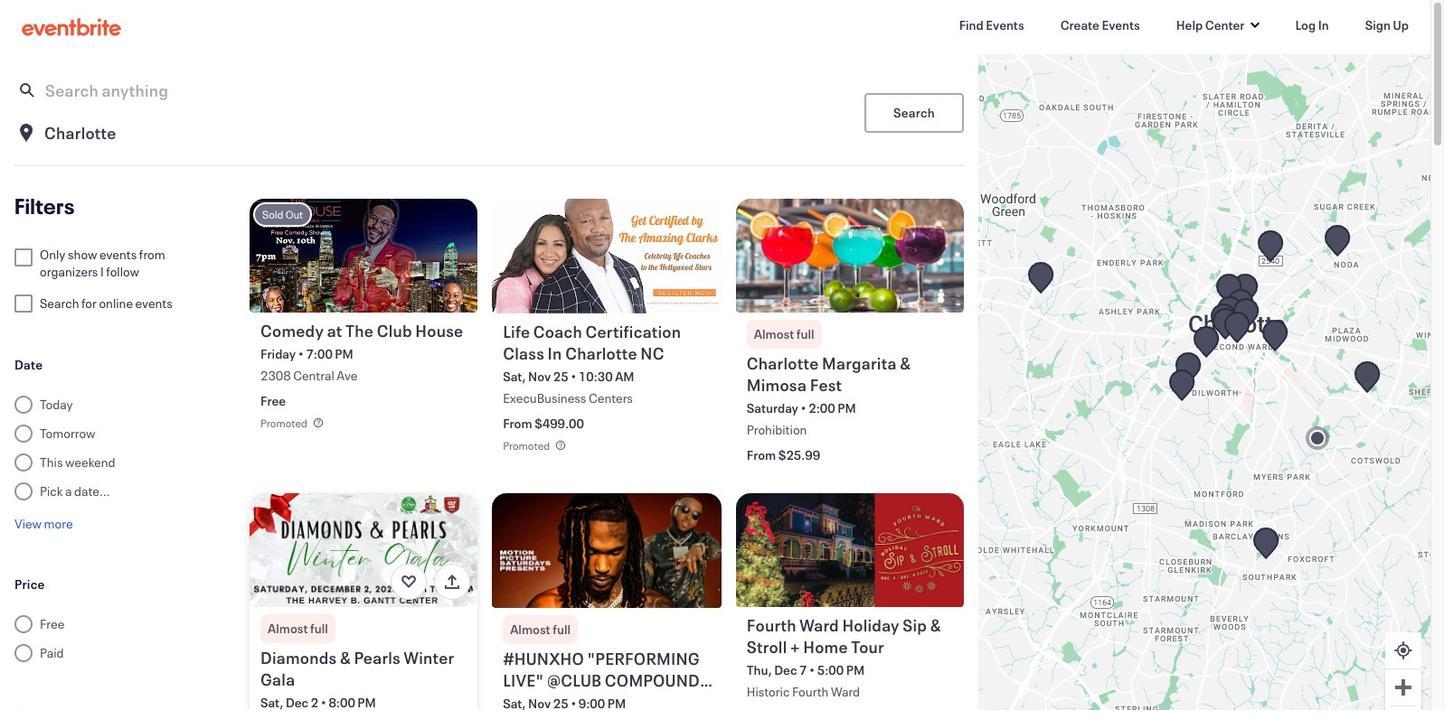 Task type: describe. For each thing, give the bounding box(es) containing it.
1 horizontal spatial in
[[1318, 16, 1329, 33]]

find events
[[959, 16, 1024, 33]]

dec
[[774, 662, 797, 679]]

full for diamonds & pearls winter gala
[[310, 621, 328, 638]]

1 vertical spatial fourth
[[792, 684, 829, 701]]

0 vertical spatial ward
[[800, 615, 839, 637]]

am
[[615, 368, 635, 385]]

fourth ward holiday sip & stroll + home tour thu, dec 7 •  5:00 pm historic fourth ward
[[747, 615, 941, 701]]

price
[[14, 576, 45, 593]]

stroll
[[747, 637, 787, 659]]

club
[[377, 320, 412, 342]]

map region
[[963, 33, 1444, 711]]

comedy at the club house primary image image
[[250, 199, 478, 313]]

life coach certification class in charlotte nc link
[[503, 321, 715, 364]]

tour
[[851, 637, 885, 659]]

• inside life coach certification class in charlotte nc sat, nov 25 •  10:30 am execubusiness centers from $499.00
[[571, 368, 576, 385]]

ave
[[337, 367, 358, 384]]

pm for at
[[335, 346, 353, 363]]

pick a date...
[[40, 483, 110, 500]]

search for online events
[[40, 295, 173, 312]]

events for create events
[[1102, 16, 1140, 33]]

full for charlotte margarita & mimosa fest
[[797, 326, 815, 343]]

holiday
[[842, 615, 900, 637]]

1 vertical spatial events
[[135, 295, 173, 312]]

only show events from organizers i follow
[[40, 246, 165, 280]]

diamonds & pearls winter gala link
[[260, 648, 471, 691]]

follow
[[106, 263, 139, 280]]

organizers
[[40, 263, 98, 280]]

for
[[81, 295, 97, 312]]

gala
[[260, 669, 295, 691]]

pick
[[40, 483, 63, 500]]

the
[[345, 320, 374, 342]]

comedy at the club house link
[[260, 320, 471, 342]]

weekend
[[65, 454, 115, 471]]

this
[[40, 454, 63, 471]]

search for search for online events
[[40, 295, 79, 312]]

historic
[[747, 684, 790, 701]]

search button
[[865, 93, 964, 133]]

sold out
[[262, 207, 303, 222]]

• inside comedy at the club house friday • 7:00 pm 2308 central ave free
[[298, 346, 304, 363]]

this weekend
[[40, 454, 115, 471]]

sign up
[[1366, 16, 1409, 33]]

promoted for charlotte
[[503, 439, 550, 453]]

from
[[139, 246, 165, 263]]

0 vertical spatial fourth
[[747, 615, 797, 637]]

sold
[[262, 207, 284, 222]]

sign
[[1366, 16, 1391, 33]]

central
[[293, 367, 334, 384]]

sat,
[[503, 368, 526, 385]]

today
[[40, 396, 73, 413]]

coach
[[533, 321, 582, 343]]

• inside fourth ward holiday sip & stroll + home tour thu, dec 7 •  5:00 pm historic fourth ward
[[810, 662, 815, 679]]

find
[[959, 16, 984, 33]]

charlotte margarita & mimosa fest saturday • 2:00 pm prohibition from $25.99
[[747, 353, 911, 464]]

events inside only show events from organizers i follow
[[99, 246, 137, 263]]

view more element
[[14, 516, 73, 533]]

almost full for diamonds & pearls winter gala
[[268, 621, 328, 638]]

charlotte margarita & mimosa fest link
[[747, 353, 957, 396]]

at
[[327, 320, 342, 342]]

fourth ward holiday sip & stroll + home tour link
[[747, 615, 957, 659]]

center
[[1205, 16, 1245, 33]]

life
[[503, 321, 530, 343]]

events for find events
[[986, 16, 1024, 33]]

centers
[[589, 390, 633, 407]]

a
[[65, 483, 72, 500]]

tomorrow
[[40, 425, 95, 442]]

comedy at the club house friday • 7:00 pm 2308 central ave free
[[260, 320, 464, 410]]

pearls
[[354, 648, 401, 669]]

fourth ward holiday sip & stroll + home tour primary image image
[[736, 494, 964, 608]]

2:00
[[809, 400, 835, 417]]

almost full for charlotte margarita & mimosa fest
[[754, 326, 815, 343]]

log in link
[[1281, 7, 1344, 43]]

house
[[415, 320, 464, 342]]

2308
[[260, 367, 291, 384]]

execubusiness
[[503, 390, 587, 407]]

nov
[[528, 368, 551, 385]]

find events link
[[945, 7, 1039, 43]]

life coach certification class in charlotte nc sat, nov 25 •  10:30 am execubusiness centers from $499.00
[[503, 321, 681, 432]]



Task type: locate. For each thing, give the bounding box(es) containing it.
•
[[298, 346, 304, 363], [571, 368, 576, 385], [801, 400, 807, 417], [810, 662, 815, 679]]

0 vertical spatial promoted
[[260, 416, 307, 431]]

events left from
[[99, 246, 137, 263]]

more
[[44, 516, 73, 533]]

only
[[40, 246, 66, 263]]

& inside fourth ward holiday sip & stroll + home tour thu, dec 7 •  5:00 pm historic fourth ward
[[930, 615, 941, 637]]

1 horizontal spatial almost
[[510, 621, 551, 638]]

0 horizontal spatial free
[[40, 616, 65, 633]]

help center
[[1177, 16, 1245, 33]]

25
[[553, 368, 569, 385]]

0 horizontal spatial almost full
[[268, 621, 328, 638]]

0 vertical spatial in
[[1318, 16, 1329, 33]]

• left 2:00
[[801, 400, 807, 417]]

free down 2308
[[260, 393, 286, 410]]

i
[[100, 263, 104, 280]]

in up 25
[[548, 343, 562, 364]]

comedy
[[260, 320, 324, 342]]

ward up 5:00
[[800, 615, 839, 637]]

pm right 5:00
[[846, 662, 865, 679]]

pm right 2:00
[[838, 400, 856, 417]]

& left pearls
[[340, 648, 351, 669]]

promoted for friday
[[260, 416, 307, 431]]

• left the "7:00"
[[298, 346, 304, 363]]

create
[[1061, 16, 1100, 33]]

charlotte up 10:30
[[565, 343, 637, 364]]

1 vertical spatial &
[[930, 615, 941, 637]]

2 horizontal spatial full
[[797, 326, 815, 343]]

from inside charlotte margarita & mimosa fest saturday • 2:00 pm prohibition from $25.99
[[747, 447, 776, 464]]

online
[[99, 295, 133, 312]]

pm inside fourth ward holiday sip & stroll + home tour thu, dec 7 •  5:00 pm historic fourth ward
[[846, 662, 865, 679]]

1 horizontal spatial search
[[894, 104, 935, 121]]

pm for margarita
[[838, 400, 856, 417]]

charlotte inside life coach certification class in charlotte nc sat, nov 25 •  10:30 am execubusiness centers from $499.00
[[565, 343, 637, 364]]

show
[[68, 246, 97, 263]]

filters
[[14, 192, 75, 221]]

0 vertical spatial from
[[503, 415, 532, 432]]

0 horizontal spatial almost
[[268, 621, 308, 638]]

charlotte margarita & mimosa fest primary image image
[[736, 199, 964, 313]]

& inside 'diamonds & pearls winter gala'
[[340, 648, 351, 669]]

$25.99
[[779, 447, 820, 464]]

prohibition
[[747, 422, 807, 439]]

& right margarita
[[900, 353, 911, 375]]

events
[[99, 246, 137, 263], [135, 295, 173, 312]]

• right "7"
[[810, 662, 815, 679]]

2 vertical spatial &
[[340, 648, 351, 669]]

search inside button
[[894, 104, 935, 121]]

view
[[14, 516, 42, 533]]

• right 25
[[571, 368, 576, 385]]

class
[[503, 343, 545, 364]]

0 vertical spatial search
[[894, 104, 935, 121]]

pm inside comedy at the club house friday • 7:00 pm 2308 central ave free
[[335, 346, 353, 363]]

free inside comedy at the club house friday • 7:00 pm 2308 central ave free
[[260, 393, 286, 410]]

free up paid
[[40, 616, 65, 633]]

margarita
[[822, 353, 897, 375]]

• inside charlotte margarita & mimosa fest saturday • 2:00 pm prohibition from $25.99
[[801, 400, 807, 417]]

fourth down "7"
[[792, 684, 829, 701]]

date...
[[74, 483, 110, 500]]

create events link
[[1046, 7, 1155, 43]]

full
[[797, 326, 815, 343], [310, 621, 328, 638], [553, 621, 571, 638]]

0 horizontal spatial events
[[986, 16, 1024, 33]]

1 horizontal spatial full
[[553, 621, 571, 638]]

promoted down 2308
[[260, 416, 307, 431]]

5:00
[[817, 662, 844, 679]]

7
[[800, 662, 807, 679]]

winter
[[404, 648, 454, 669]]

almost for charlotte margarita & mimosa fest
[[754, 326, 794, 343]]

0 horizontal spatial from
[[503, 415, 532, 432]]

events
[[986, 16, 1024, 33], [1102, 16, 1140, 33]]

view more button
[[14, 516, 73, 533]]

thu,
[[747, 662, 772, 679]]

almost
[[754, 326, 794, 343], [268, 621, 308, 638], [510, 621, 551, 638]]

friday
[[260, 346, 296, 363]]

1 horizontal spatial from
[[747, 447, 776, 464]]

2 horizontal spatial almost full
[[754, 326, 815, 343]]

& inside charlotte margarita & mimosa fest saturday • 2:00 pm prohibition from $25.99
[[900, 353, 911, 375]]

fest
[[810, 375, 842, 396]]

date
[[14, 356, 43, 374]]

charlotte inside charlotte margarita & mimosa fest saturday • 2:00 pm prohibition from $25.99
[[747, 353, 819, 375]]

saturday
[[747, 400, 799, 417]]

1 horizontal spatial events
[[1102, 16, 1140, 33]]

in inside life coach certification class in charlotte nc sat, nov 25 •  10:30 am execubusiness centers from $499.00
[[548, 343, 562, 364]]

1 vertical spatial from
[[747, 447, 776, 464]]

charlotte
[[565, 343, 637, 364], [747, 353, 819, 375]]

+
[[791, 637, 800, 659]]

#hunxho "performing live" @club compound "for her" presented: @princedondon primary image image
[[492, 494, 722, 609]]

2 horizontal spatial almost
[[754, 326, 794, 343]]

2 horizontal spatial &
[[930, 615, 941, 637]]

free
[[260, 393, 286, 410], [40, 616, 65, 633]]

0 horizontal spatial &
[[340, 648, 351, 669]]

None text field
[[44, 117, 857, 149]]

charlotte up saturday
[[747, 353, 819, 375]]

promoted
[[260, 416, 307, 431], [503, 439, 550, 453]]

log
[[1296, 16, 1316, 33]]

pm inside charlotte margarita & mimosa fest saturday • 2:00 pm prohibition from $25.99
[[838, 400, 856, 417]]

promoted down $499.00
[[503, 439, 550, 453]]

eventbrite image
[[22, 18, 121, 36]]

from
[[503, 415, 532, 432], [747, 447, 776, 464]]

1 vertical spatial search
[[40, 295, 79, 312]]

sip
[[903, 615, 927, 637]]

in right log
[[1318, 16, 1329, 33]]

diamonds & pearls winter gala primary image image
[[250, 494, 478, 608]]

0 horizontal spatial search
[[40, 295, 79, 312]]

create events
[[1061, 16, 1140, 33]]

sign up link
[[1351, 7, 1424, 43]]

ward down 5:00
[[831, 684, 860, 701]]

1 horizontal spatial charlotte
[[747, 353, 819, 375]]

0 vertical spatial pm
[[335, 346, 353, 363]]

from down prohibition
[[747, 447, 776, 464]]

2 events from the left
[[1102, 16, 1140, 33]]

log in
[[1296, 16, 1329, 33]]

1 vertical spatial in
[[548, 343, 562, 364]]

0 horizontal spatial full
[[310, 621, 328, 638]]

0 horizontal spatial promoted
[[260, 416, 307, 431]]

0 vertical spatial free
[[260, 393, 286, 410]]

1 vertical spatial free
[[40, 616, 65, 633]]

pm up ave
[[335, 346, 353, 363]]

search
[[894, 104, 935, 121], [40, 295, 79, 312]]

events right online
[[135, 295, 173, 312]]

ward
[[800, 615, 839, 637], [831, 684, 860, 701]]

2 vertical spatial pm
[[846, 662, 865, 679]]

0 vertical spatial events
[[99, 246, 137, 263]]

1 horizontal spatial free
[[260, 393, 286, 410]]

1 vertical spatial ward
[[831, 684, 860, 701]]

from inside life coach certification class in charlotte nc sat, nov 25 •  10:30 am execubusiness centers from $499.00
[[503, 415, 532, 432]]

view more
[[14, 516, 73, 533]]

diamonds & pearls winter gala
[[260, 648, 454, 691]]

0 horizontal spatial in
[[548, 343, 562, 364]]

events right 'find'
[[986, 16, 1024, 33]]

& right sip
[[930, 615, 941, 637]]

&
[[900, 353, 911, 375], [930, 615, 941, 637], [340, 648, 351, 669]]

in
[[1318, 16, 1329, 33], [548, 343, 562, 364]]

0 vertical spatial &
[[900, 353, 911, 375]]

search for search
[[894, 104, 935, 121]]

from down execubusiness
[[503, 415, 532, 432]]

0 horizontal spatial charlotte
[[565, 343, 637, 364]]

1 vertical spatial pm
[[838, 400, 856, 417]]

nc
[[641, 343, 664, 364]]

home
[[803, 637, 848, 659]]

Search anything search field
[[45, 74, 863, 107]]

fourth up thu,
[[747, 615, 797, 637]]

1 events from the left
[[986, 16, 1024, 33]]

almost full
[[754, 326, 815, 343], [268, 621, 328, 638], [510, 621, 571, 638]]

help
[[1177, 16, 1203, 33]]

1 horizontal spatial almost full
[[510, 621, 571, 638]]

diamonds
[[260, 648, 337, 669]]

7:00
[[306, 346, 333, 363]]

1 horizontal spatial &
[[900, 353, 911, 375]]

out
[[286, 207, 303, 222]]

paid
[[40, 645, 64, 662]]

mimosa
[[747, 375, 807, 396]]

certification
[[586, 321, 681, 343]]

$499.00
[[535, 415, 584, 432]]

almost for diamonds & pearls winter gala
[[268, 621, 308, 638]]

life coach certification class in charlotte nc primary image image
[[492, 199, 722, 314]]

1 horizontal spatial promoted
[[503, 439, 550, 453]]

pm
[[335, 346, 353, 363], [838, 400, 856, 417], [846, 662, 865, 679]]

1 vertical spatial promoted
[[503, 439, 550, 453]]

up
[[1393, 16, 1409, 33]]

10:30
[[579, 368, 613, 385]]

events right create
[[1102, 16, 1140, 33]]



Task type: vqa. For each thing, say whether or not it's contained in the screenshot.
Search
yes



